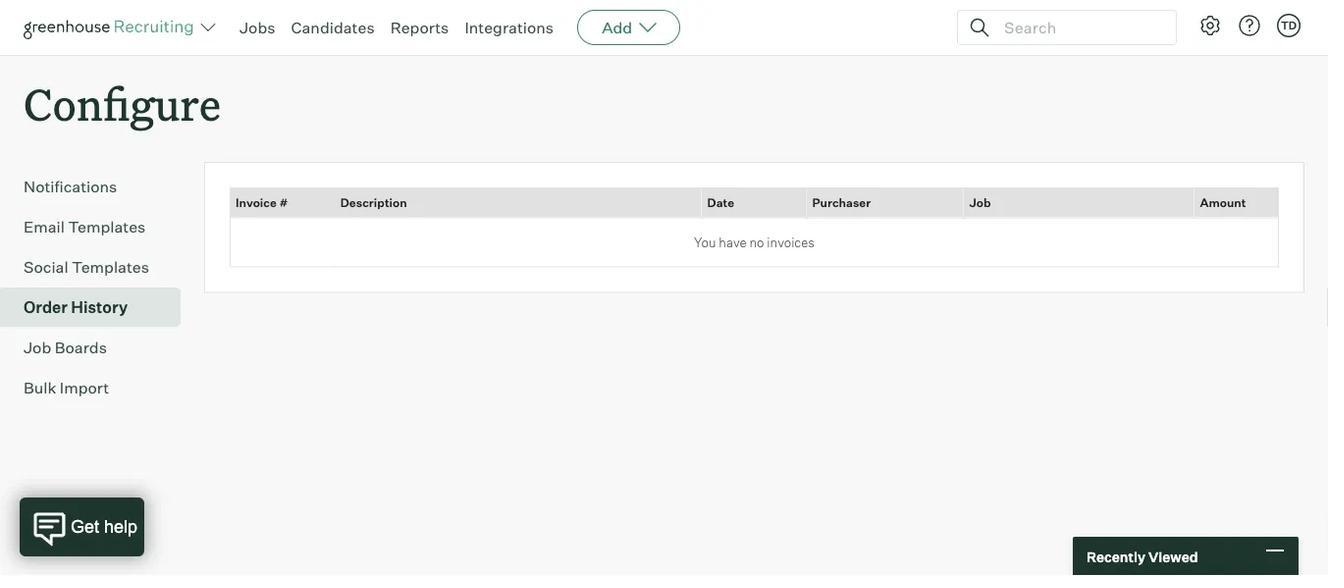 Task type: locate. For each thing, give the bounding box(es) containing it.
job for job
[[970, 196, 991, 210]]

no
[[750, 235, 764, 250]]

email
[[24, 217, 65, 237]]

1 horizontal spatial job
[[970, 196, 991, 210]]

1 vertical spatial job
[[24, 338, 51, 358]]

jobs
[[240, 18, 275, 37]]

invoice
[[236, 196, 277, 210]]

templates down notifications link
[[68, 217, 146, 237]]

0 horizontal spatial job
[[24, 338, 51, 358]]

history
[[71, 298, 128, 317]]

templates for social templates
[[72, 257, 149, 277]]

0 vertical spatial templates
[[68, 217, 146, 237]]

job boards
[[24, 338, 107, 358]]

templates up history
[[72, 257, 149, 277]]

have
[[719, 235, 747, 250]]

social
[[24, 257, 68, 277]]

job boards link
[[24, 336, 173, 360]]

import
[[60, 378, 109, 398]]

1 vertical spatial templates
[[72, 257, 149, 277]]

recently viewed
[[1087, 548, 1198, 565]]

candidates
[[291, 18, 375, 37]]

configure
[[24, 75, 221, 133]]

td button
[[1277, 14, 1301, 37]]

viewed
[[1149, 548, 1198, 565]]

job inside "link"
[[24, 338, 51, 358]]

social templates link
[[24, 255, 173, 279]]

job
[[970, 196, 991, 210], [24, 338, 51, 358]]

order history link
[[24, 296, 173, 319]]

you
[[694, 235, 716, 250]]

order history
[[24, 298, 128, 317]]

0 vertical spatial job
[[970, 196, 991, 210]]

invoice #
[[236, 196, 288, 210]]

td
[[1281, 19, 1297, 32]]

notifications
[[24, 177, 117, 197]]

invoices
[[767, 235, 815, 250]]

templates
[[68, 217, 146, 237], [72, 257, 149, 277]]

integrations
[[465, 18, 554, 37]]

date
[[707, 196, 734, 210]]

description
[[340, 196, 407, 210]]



Task type: describe. For each thing, give the bounding box(es) containing it.
email templates
[[24, 217, 146, 237]]

notifications link
[[24, 175, 173, 199]]

reports
[[390, 18, 449, 37]]

jobs link
[[240, 18, 275, 37]]

greenhouse recruiting image
[[24, 16, 200, 39]]

email templates link
[[24, 215, 173, 239]]

configure image
[[1199, 14, 1222, 37]]

recently
[[1087, 548, 1146, 565]]

purchaser
[[812, 196, 871, 210]]

add button
[[577, 10, 681, 45]]

templates for email templates
[[68, 217, 146, 237]]

bulk import link
[[24, 376, 173, 400]]

reports link
[[390, 18, 449, 37]]

td button
[[1273, 10, 1305, 41]]

Search text field
[[999, 13, 1158, 42]]

boards
[[55, 338, 107, 358]]

amount
[[1200, 196, 1246, 210]]

integrations link
[[465, 18, 554, 37]]

#
[[279, 196, 288, 210]]

candidates link
[[291, 18, 375, 37]]

you have no invoices
[[694, 235, 815, 250]]

order
[[24, 298, 68, 317]]

social templates
[[24, 257, 149, 277]]

add
[[602, 18, 632, 37]]

job for job boards
[[24, 338, 51, 358]]

bulk import
[[24, 378, 109, 398]]

bulk
[[24, 378, 56, 398]]



Task type: vqa. For each thing, say whether or not it's contained in the screenshot.
is
no



